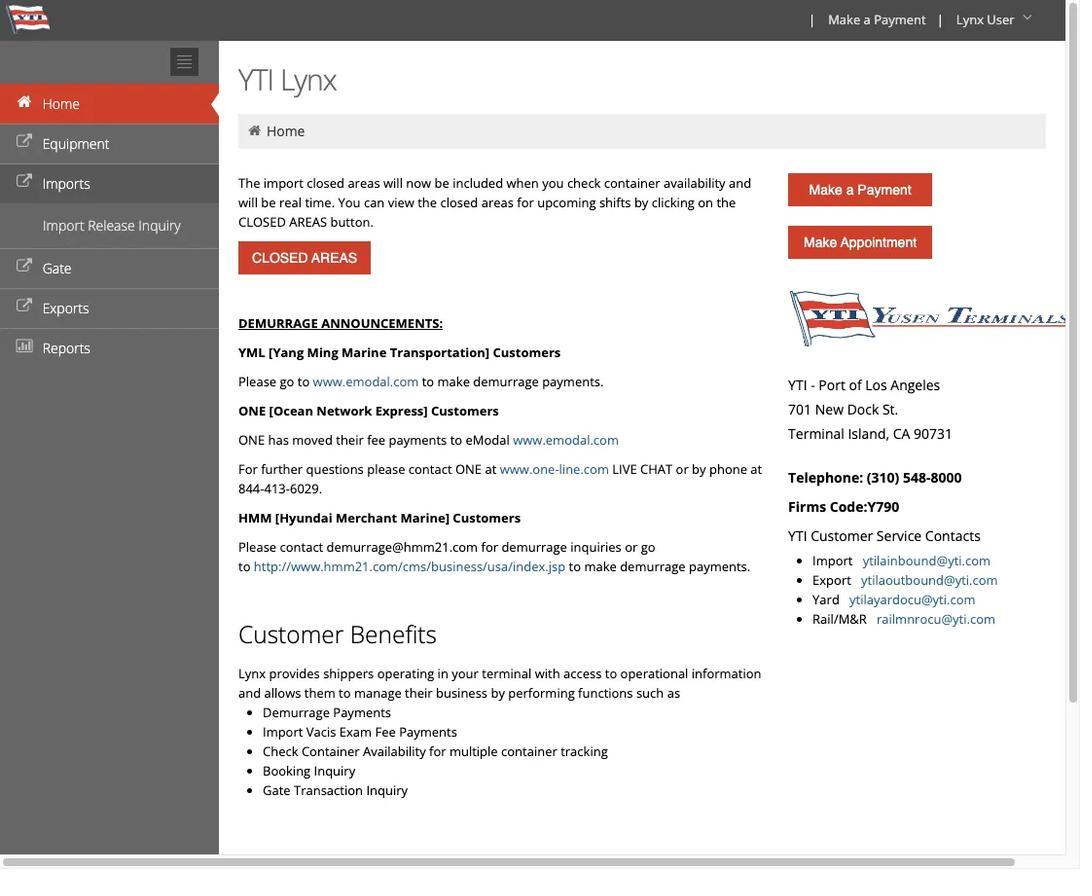 Task type: describe. For each thing, give the bounding box(es) containing it.
2 vertical spatial demurrage
[[620, 558, 686, 575]]

1 horizontal spatial will
[[384, 174, 403, 192]]

with
[[535, 665, 560, 682]]

http://www.hmm21.com/cms/business/usa/index.jsp link
[[254, 558, 566, 575]]

1 horizontal spatial inquiry
[[314, 762, 356, 780]]

operating
[[377, 665, 434, 682]]

1 vertical spatial home
[[267, 122, 305, 140]]

by inside live chat or by phone at 844-413-6029.
[[692, 461, 706, 478]]

0 horizontal spatial will
[[239, 194, 258, 211]]

provides
[[269, 665, 320, 682]]

network
[[317, 402, 372, 420]]

1 vertical spatial make
[[585, 558, 617, 575]]

line.com
[[559, 461, 609, 478]]

0 vertical spatial payments.
[[542, 373, 604, 390]]

emodal
[[466, 431, 510, 449]]

2 the from the left
[[717, 194, 736, 211]]

real
[[279, 194, 302, 211]]

lynx for provides
[[239, 665, 266, 682]]

contacts
[[926, 527, 981, 545]]

and inside the import closed areas will now be included when you check container availability and will be real time.  you can view the closed areas for upcoming shifts by clicking on the closed areas button.
[[729, 174, 752, 192]]

hmm
[[239, 509, 272, 527]]

844-
[[239, 480, 264, 498]]

their inside lynx provides shippers operating in your terminal with access to operational information and allows them to manage their business by performing functions such as demurrage payments import vacis exam fee payments check container availability for multiple container tracking booking inquiry gate transaction inquiry
[[405, 684, 433, 702]]

questions
[[306, 461, 364, 478]]

external link image for equipment
[[15, 135, 34, 149]]

import
[[264, 174, 304, 192]]

1 vertical spatial lynx
[[280, 59, 337, 99]]

1 horizontal spatial www.emodal.com
[[513, 431, 619, 449]]

chat
[[641, 461, 673, 478]]

gate inside lynx provides shippers operating in your terminal with access to operational information and allows them to manage their business by performing functions such as demurrage payments import vacis exam fee payments check container availability for multiple container tracking booking inquiry gate transaction inquiry
[[263, 782, 291, 799]]

transaction
[[294, 782, 363, 799]]

0 horizontal spatial payments
[[333, 704, 391, 721]]

external link image for gate
[[15, 260, 34, 274]]

merchant
[[336, 509, 397, 527]]

ming
[[307, 344, 339, 361]]

0 horizontal spatial a
[[847, 182, 854, 198]]

information
[[692, 665, 762, 682]]

http://www.hmm21.com/cms/business/usa/index.jsp
[[254, 558, 566, 575]]

0 horizontal spatial home
[[42, 94, 80, 113]]

as
[[668, 684, 681, 702]]

0 vertical spatial make
[[829, 11, 861, 28]]

express]
[[376, 402, 428, 420]]

demurrage inside please contact demurrage@hmm21.com for demurrage inquiries or go to
[[502, 538, 567, 556]]

lynx user
[[957, 11, 1015, 28]]

hmm [hyundai merchant marine] customers
[[239, 509, 521, 527]]

0 vertical spatial be
[[435, 174, 450, 192]]

check
[[567, 174, 601, 192]]

0 horizontal spatial www.emodal.com
[[313, 373, 419, 390]]

1 vertical spatial make a payment link
[[789, 173, 933, 206]]

functions
[[578, 684, 633, 702]]

service
[[877, 527, 922, 545]]

customers for hmm [hyundai merchant marine] customers
[[453, 509, 521, 527]]

and inside lynx provides shippers operating in your terminal with access to operational information and allows them to manage their business by performing functions such as demurrage payments import vacis exam fee payments check container availability for multiple container tracking booking inquiry gate transaction inquiry
[[239, 684, 261, 702]]

1 vertical spatial make
[[810, 182, 843, 198]]

payments
[[389, 431, 447, 449]]

for
[[239, 461, 258, 478]]

make appointment link
[[789, 226, 933, 259]]

announcements:
[[321, 314, 443, 332]]

user
[[988, 11, 1015, 28]]

please contact demurrage@hmm21.com for demurrage inquiries or go to
[[239, 538, 656, 575]]

90731
[[914, 424, 953, 443]]

2 horizontal spatial inquiry
[[366, 782, 408, 799]]

equipment
[[42, 134, 110, 153]]

check
[[263, 743, 298, 760]]

0 horizontal spatial make
[[438, 373, 470, 390]]

angeles
[[891, 376, 941, 394]]

further
[[261, 461, 303, 478]]

8000
[[931, 468, 962, 487]]

0 vertical spatial make a payment
[[829, 11, 927, 28]]

www.one-
[[500, 461, 559, 478]]

dock
[[848, 400, 879, 419]]

bar chart image
[[15, 340, 34, 353]]

vacis
[[306, 723, 336, 741]]

yti - port of los angeles 701 new dock st. terminal island, ca 90731
[[789, 376, 953, 443]]

to down shippers
[[339, 684, 351, 702]]

1 horizontal spatial payments
[[399, 723, 457, 741]]

you
[[542, 174, 564, 192]]

for further questions please contact one at www.one-line.com
[[239, 461, 609, 478]]

terminal
[[789, 424, 845, 443]]

demurrage
[[263, 704, 330, 721]]

0 vertical spatial areas
[[348, 174, 380, 192]]

the
[[239, 174, 260, 192]]

0 vertical spatial closed
[[307, 174, 345, 192]]

import for import release inquiry
[[43, 216, 84, 235]]

shippers
[[323, 665, 374, 682]]

demurrage announcements:
[[239, 314, 443, 332]]

1 the from the left
[[418, 194, 437, 211]]

0 horizontal spatial home link
[[0, 84, 219, 124]]

home image
[[246, 124, 263, 137]]

availability
[[664, 174, 726, 192]]

2 | from the left
[[937, 11, 944, 28]]

1 vertical spatial make a payment
[[810, 182, 912, 198]]

exam
[[340, 723, 372, 741]]

new
[[816, 400, 844, 419]]

0 horizontal spatial customer
[[239, 618, 344, 650]]

go inside please contact demurrage@hmm21.com for demurrage inquiries or go to
[[641, 538, 656, 556]]

by inside the import closed areas will now be included when you check container availability and will be real time.  you can view the closed areas for upcoming shifts by clicking on the closed areas button.
[[635, 194, 649, 211]]

of
[[849, 376, 862, 394]]

import ytilainbound@yti.com
[[813, 552, 991, 570]]

0 vertical spatial make a payment link
[[820, 0, 933, 41]]

lynx user link
[[948, 0, 1045, 41]]

railmnrocu@yti.com
[[877, 610, 996, 628]]

0 horizontal spatial their
[[336, 431, 364, 449]]

1 horizontal spatial a
[[864, 11, 871, 28]]

has
[[268, 431, 289, 449]]

1 vertical spatial closed
[[441, 194, 478, 211]]

lynx provides shippers operating in your terminal with access to operational information and allows them to manage their business by performing functions such as demurrage payments import vacis exam fee payments check container availability for multiple container tracking booking inquiry gate transaction inquiry
[[239, 665, 762, 799]]

0 vertical spatial payment
[[874, 11, 927, 28]]

reports link
[[0, 328, 219, 368]]

ytilaoutbound@yti.com
[[862, 571, 999, 589]]

or inside please contact demurrage@hmm21.com for demurrage inquiries or go to
[[625, 538, 638, 556]]

closed
[[239, 213, 286, 231]]

1 horizontal spatial areas
[[482, 194, 514, 211]]

to down inquiries
[[569, 558, 581, 575]]

port
[[819, 376, 846, 394]]

fee
[[367, 431, 386, 449]]

1 horizontal spatial customer
[[811, 527, 874, 545]]

[hyundai
[[275, 509, 333, 527]]

included
[[453, 174, 503, 192]]

ytilaoutbound@yti.com link
[[862, 571, 999, 589]]

view
[[388, 194, 415, 211]]

for inside the import closed areas will now be included when you check container availability and will be real time.  you can view the closed areas for upcoming shifts by clicking on the closed areas button.
[[517, 194, 534, 211]]

for inside lynx provides shippers operating in your terminal with access to operational information and allows them to manage their business by performing functions such as demurrage payments import vacis exam fee payments check container availability for multiple container tracking booking inquiry gate transaction inquiry
[[429, 743, 446, 760]]

413-
[[264, 480, 290, 498]]

yml
[[239, 344, 266, 361]]

clicking
[[652, 194, 695, 211]]

[ocean
[[269, 402, 313, 420]]

to inside please contact demurrage@hmm21.com for demurrage inquiries or go to
[[239, 558, 251, 575]]

exports
[[42, 299, 89, 317]]

container inside the import closed areas will now be included when you check container availability and will be real time.  you can view the closed areas for upcoming shifts by clicking on the closed areas button.
[[604, 174, 661, 192]]

import for import ytilainbound@yti.com
[[813, 552, 853, 570]]

firms
[[789, 498, 827, 516]]

angle down image
[[1018, 11, 1038, 24]]

to down transportation]
[[422, 373, 434, 390]]



Task type: vqa. For each thing, say whether or not it's contained in the screenshot.


Task type: locate. For each thing, give the bounding box(es) containing it.
for down when
[[517, 194, 534, 211]]

0 vertical spatial container
[[604, 174, 661, 192]]

payments up availability
[[399, 723, 457, 741]]

marine]
[[401, 509, 450, 527]]

payment up appointment
[[858, 182, 912, 198]]

0 horizontal spatial be
[[261, 194, 276, 211]]

by
[[635, 194, 649, 211], [692, 461, 706, 478], [491, 684, 505, 702]]

external link image
[[15, 300, 34, 313]]

2 at from the left
[[751, 461, 763, 478]]

one down emodal
[[456, 461, 482, 478]]

2 vertical spatial by
[[491, 684, 505, 702]]

customers for one [ocean network express] customers
[[431, 402, 499, 420]]

transportation]
[[390, 344, 490, 361]]

yti up home icon
[[239, 59, 274, 99]]

0 vertical spatial demurrage
[[473, 373, 539, 390]]

or right inquiries
[[625, 538, 638, 556]]

1 vertical spatial customers
[[431, 402, 499, 420]]

business
[[436, 684, 488, 702]]

demurrage
[[473, 373, 539, 390], [502, 538, 567, 556], [620, 558, 686, 575]]

import up export
[[813, 552, 853, 570]]

1 horizontal spatial or
[[676, 461, 689, 478]]

1 | from the left
[[809, 11, 816, 28]]

0 vertical spatial their
[[336, 431, 364, 449]]

performing
[[508, 684, 575, 702]]

0 horizontal spatial go
[[280, 373, 294, 390]]

telephone:
[[789, 468, 864, 487]]

closed up time.
[[307, 174, 345, 192]]

www.emodal.com
[[313, 373, 419, 390], [513, 431, 619, 449]]

0 horizontal spatial closed
[[307, 174, 345, 192]]

allows
[[264, 684, 301, 702]]

container up shifts
[[604, 174, 661, 192]]

demurrage
[[239, 314, 318, 332]]

6029.
[[290, 480, 322, 498]]

inquiry down container
[[314, 762, 356, 780]]

customers
[[493, 344, 561, 361], [431, 402, 499, 420], [453, 509, 521, 527]]

import release inquiry link
[[0, 211, 219, 240]]

2 vertical spatial one
[[456, 461, 482, 478]]

to left emodal
[[450, 431, 463, 449]]

be up closed
[[261, 194, 276, 211]]

0 vertical spatial yti
[[239, 59, 274, 99]]

http://www.hmm21.com/cms/business/usa/index.jsp to make demurrage payments.
[[254, 558, 751, 575]]

yti for yti customer service contacts
[[789, 527, 808, 545]]

yti down firms
[[789, 527, 808, 545]]

1 vertical spatial one
[[239, 431, 265, 449]]

contact down '[hyundai'
[[280, 538, 323, 556]]

gate down the booking
[[263, 782, 291, 799]]

0 horizontal spatial and
[[239, 684, 261, 702]]

make a payment link
[[820, 0, 933, 41], [789, 173, 933, 206]]

2 vertical spatial inquiry
[[366, 782, 408, 799]]

home link right home icon
[[267, 122, 305, 140]]

1 horizontal spatial make
[[585, 558, 617, 575]]

1 horizontal spatial container
[[604, 174, 661, 192]]

to down hmm
[[239, 558, 251, 575]]

areas down included
[[482, 194, 514, 211]]

1 vertical spatial yti
[[789, 376, 808, 394]]

0 vertical spatial will
[[384, 174, 403, 192]]

1 vertical spatial or
[[625, 538, 638, 556]]

customer down firms code:y790
[[811, 527, 874, 545]]

yti inside 'yti - port of los angeles 701 new dock st. terminal island, ca 90731'
[[789, 376, 808, 394]]

by inside lynx provides shippers operating in your terminal with access to operational information and allows them to manage their business by performing functions such as demurrage payments import vacis exam fee payments check container availability for multiple container tracking booking inquiry gate transaction inquiry
[[491, 684, 505, 702]]

areas
[[348, 174, 380, 192], [482, 194, 514, 211]]

will up the view
[[384, 174, 403, 192]]

make appointment
[[804, 235, 917, 250]]

0 vertical spatial one
[[239, 402, 266, 420]]

home right home icon
[[267, 122, 305, 140]]

yard
[[813, 591, 847, 608]]

at inside live chat or by phone at 844-413-6029.
[[751, 461, 763, 478]]

lynx inside lynx provides shippers operating in your terminal with access to operational information and allows them to manage their business by performing functions such as demurrage payments import vacis exam fee payments check container availability for multiple container tracking booking inquiry gate transaction inquiry
[[239, 665, 266, 682]]

yti left -
[[789, 376, 808, 394]]

exports link
[[0, 288, 219, 328]]

when
[[507, 174, 539, 192]]

1 horizontal spatial be
[[435, 174, 450, 192]]

1 vertical spatial by
[[692, 461, 706, 478]]

for inside please contact demurrage@hmm21.com for demurrage inquiries or go to
[[481, 538, 499, 556]]

0 vertical spatial and
[[729, 174, 752, 192]]

1 horizontal spatial contact
[[409, 461, 452, 478]]

[yang
[[269, 344, 304, 361]]

external link image for imports
[[15, 175, 34, 189]]

be right now
[[435, 174, 450, 192]]

external link image
[[15, 135, 34, 149], [15, 175, 34, 189], [15, 260, 34, 274]]

container inside lynx provides shippers operating in your terminal with access to operational information and allows them to manage their business by performing functions such as demurrage payments import vacis exam fee payments check container availability for multiple container tracking booking inquiry gate transaction inquiry
[[501, 743, 558, 760]]

0 horizontal spatial the
[[418, 194, 437, 211]]

one for one [ocean network express] customers
[[239, 402, 266, 420]]

1 horizontal spatial lynx
[[280, 59, 337, 99]]

your
[[452, 665, 479, 682]]

1 vertical spatial please
[[239, 538, 277, 556]]

ytilainbound@yti.com
[[863, 552, 991, 570]]

customers down live chat or by phone at 844-413-6029.
[[453, 509, 521, 527]]

please down the yml
[[239, 373, 277, 390]]

0 horizontal spatial www.emodal.com link
[[313, 373, 419, 390]]

for left multiple on the bottom of the page
[[429, 743, 446, 760]]

make down inquiries
[[585, 558, 617, 575]]

please
[[367, 461, 405, 478]]

gate up "exports"
[[42, 259, 72, 277]]

be
[[435, 174, 450, 192], [261, 194, 276, 211]]

release
[[88, 216, 135, 235]]

demurrage up http://www.hmm21.com/cms/business/usa/index.jsp to make demurrage payments.
[[502, 538, 567, 556]]

None submit
[[239, 241, 371, 275]]

yti for yti - port of los angeles 701 new dock st. terminal island, ca 90731
[[789, 376, 808, 394]]

their
[[336, 431, 364, 449], [405, 684, 433, 702]]

customer benefits
[[239, 618, 437, 650]]

1 vertical spatial www.emodal.com
[[513, 431, 619, 449]]

external link image down home image
[[15, 135, 34, 149]]

lynx for user
[[957, 11, 984, 28]]

www.emodal.com link for one has moved their fee payments to emodal www.emodal.com
[[513, 431, 619, 449]]

payment left "lynx user"
[[874, 11, 927, 28]]

2 vertical spatial customers
[[453, 509, 521, 527]]

multiple
[[450, 743, 498, 760]]

import inside lynx provides shippers operating in your terminal with access to operational information and allows them to manage their business by performing functions such as demurrage payments import vacis exam fee payments check container availability for multiple container tracking booking inquiry gate transaction inquiry
[[263, 723, 303, 741]]

home image
[[15, 95, 34, 109]]

0 horizontal spatial areas
[[348, 174, 380, 192]]

2 external link image from the top
[[15, 175, 34, 189]]

0 vertical spatial contact
[[409, 461, 452, 478]]

home right home image
[[42, 94, 80, 113]]

the right on
[[717, 194, 736, 211]]

import up check on the left
[[263, 723, 303, 741]]

contact
[[409, 461, 452, 478], [280, 538, 323, 556]]

external link image up external link icon
[[15, 260, 34, 274]]

imports
[[42, 174, 90, 193]]

0 horizontal spatial by
[[491, 684, 505, 702]]

1 please from the top
[[239, 373, 277, 390]]

firms code:y790
[[789, 498, 900, 516]]

phone
[[710, 461, 748, 478]]

external link image inside equipment link
[[15, 135, 34, 149]]

(310)
[[867, 468, 900, 487]]

by left phone
[[692, 461, 706, 478]]

customer up the provides
[[239, 618, 344, 650]]

rail/m&r
[[813, 610, 874, 628]]

www.one-line.com link
[[500, 461, 609, 478]]

2 horizontal spatial lynx
[[957, 11, 984, 28]]

1 horizontal spatial their
[[405, 684, 433, 702]]

ytilainbound@yti.com link
[[863, 552, 991, 570]]

1 horizontal spatial |
[[937, 11, 944, 28]]

upcoming
[[538, 194, 596, 211]]

island,
[[848, 424, 890, 443]]

for up http://www.hmm21.com/cms/business/usa/index.jsp to make demurrage payments.
[[481, 538, 499, 556]]

0 vertical spatial customer
[[811, 527, 874, 545]]

1 horizontal spatial home link
[[267, 122, 305, 140]]

one [ocean network express] customers
[[239, 402, 499, 420]]

by down terminal
[[491, 684, 505, 702]]

or inside live chat or by phone at 844-413-6029.
[[676, 461, 689, 478]]

1 vertical spatial payments.
[[689, 558, 751, 575]]

external link image inside imports link
[[15, 175, 34, 189]]

at
[[485, 461, 497, 478], [751, 461, 763, 478]]

548-
[[903, 468, 931, 487]]

reports
[[42, 339, 90, 357]]

1 vertical spatial import
[[813, 552, 853, 570]]

www.emodal.com up www.one-line.com link
[[513, 431, 619, 449]]

the
[[418, 194, 437, 211], [717, 194, 736, 211]]

please inside please contact demurrage@hmm21.com for demurrage inquiries or go to
[[239, 538, 277, 556]]

tracking
[[561, 743, 608, 760]]

www.emodal.com link for to make demurrage payments.
[[313, 373, 419, 390]]

yti lynx
[[239, 59, 337, 99]]

www.emodal.com link down marine
[[313, 373, 419, 390]]

please for please contact demurrage@hmm21.com for demurrage inquiries or go to
[[239, 538, 277, 556]]

ytilayardocu@yti.com
[[850, 591, 976, 608]]

and left allows
[[239, 684, 261, 702]]

3 external link image from the top
[[15, 260, 34, 274]]

0 vertical spatial a
[[864, 11, 871, 28]]

at right phone
[[751, 461, 763, 478]]

1 vertical spatial a
[[847, 182, 854, 198]]

their left fee
[[336, 431, 364, 449]]

external link image left imports
[[15, 175, 34, 189]]

import release inquiry
[[43, 216, 181, 235]]

st.
[[883, 400, 899, 419]]

on
[[698, 194, 714, 211]]

2 horizontal spatial import
[[813, 552, 853, 570]]

0 vertical spatial home
[[42, 94, 80, 113]]

0 vertical spatial lynx
[[957, 11, 984, 28]]

import down imports
[[43, 216, 84, 235]]

time.
[[305, 194, 335, 211]]

2 horizontal spatial for
[[517, 194, 534, 211]]

to up functions on the right bottom
[[605, 665, 617, 682]]

1 vertical spatial payments
[[399, 723, 457, 741]]

1 external link image from the top
[[15, 135, 34, 149]]

home link
[[0, 84, 219, 124], [267, 122, 305, 140]]

2 vertical spatial import
[[263, 723, 303, 741]]

container
[[302, 743, 360, 760]]

www.emodal.com link up www.one-line.com link
[[513, 431, 619, 449]]

one left '[ocean' on the top left of page
[[239, 402, 266, 420]]

the import closed areas will now be included when you check container availability and will be real time.  you can view the closed areas for upcoming shifts by clicking on the closed areas button.
[[239, 174, 752, 231]]

0 vertical spatial go
[[280, 373, 294, 390]]

to
[[298, 373, 310, 390], [422, 373, 434, 390], [450, 431, 463, 449], [239, 558, 251, 575], [569, 558, 581, 575], [605, 665, 617, 682], [339, 684, 351, 702]]

inquiry
[[139, 216, 181, 235], [314, 762, 356, 780], [366, 782, 408, 799]]

payments up exam
[[333, 704, 391, 721]]

external link image inside gate link
[[15, 260, 34, 274]]

live
[[613, 461, 637, 478]]

now
[[406, 174, 431, 192]]

inquiries
[[571, 538, 622, 556]]

and right availability
[[729, 174, 752, 192]]

customers up emodal
[[431, 402, 499, 420]]

by right shifts
[[635, 194, 649, 211]]

will down the
[[239, 194, 258, 211]]

imports link
[[0, 164, 219, 203]]

fee
[[375, 723, 396, 741]]

0 horizontal spatial inquiry
[[139, 216, 181, 235]]

0 vertical spatial for
[[517, 194, 534, 211]]

0 vertical spatial inquiry
[[139, 216, 181, 235]]

0 vertical spatial customers
[[493, 344, 561, 361]]

0 vertical spatial by
[[635, 194, 649, 211]]

go down [yang
[[280, 373, 294, 390]]

2 vertical spatial for
[[429, 743, 446, 760]]

make down transportation]
[[438, 373, 470, 390]]

one for one has moved their fee payments to emodal www.emodal.com
[[239, 431, 265, 449]]

at down emodal
[[485, 461, 497, 478]]

0 horizontal spatial contact
[[280, 538, 323, 556]]

2 vertical spatial lynx
[[239, 665, 266, 682]]

can
[[364, 194, 385, 211]]

closed down included
[[441, 194, 478, 211]]

make
[[829, 11, 861, 28], [810, 182, 843, 198], [804, 235, 838, 250]]

0 vertical spatial external link image
[[15, 135, 34, 149]]

one left the has
[[239, 431, 265, 449]]

1 horizontal spatial payments.
[[689, 558, 751, 575]]

customers right transportation]
[[493, 344, 561, 361]]

1 horizontal spatial for
[[481, 538, 499, 556]]

inquiry right the release
[[139, 216, 181, 235]]

1 horizontal spatial closed
[[441, 194, 478, 211]]

please down hmm
[[239, 538, 277, 556]]

home link up equipment
[[0, 84, 219, 124]]

2 vertical spatial yti
[[789, 527, 808, 545]]

1 vertical spatial gate
[[263, 782, 291, 799]]

you
[[338, 194, 361, 211]]

the down now
[[418, 194, 437, 211]]

customer
[[811, 527, 874, 545], [239, 618, 344, 650]]

0 horizontal spatial container
[[501, 743, 558, 760]]

demurrage@hmm21.com
[[327, 538, 478, 556]]

payments
[[333, 704, 391, 721], [399, 723, 457, 741]]

0 horizontal spatial at
[[485, 461, 497, 478]]

1 vertical spatial areas
[[482, 194, 514, 211]]

their down operating
[[405, 684, 433, 702]]

1 vertical spatial payment
[[858, 182, 912, 198]]

701
[[789, 400, 812, 419]]

container
[[604, 174, 661, 192], [501, 743, 558, 760]]

2 please from the top
[[239, 538, 277, 556]]

1 horizontal spatial and
[[729, 174, 752, 192]]

demurrage up emodal
[[473, 373, 539, 390]]

demurrage down inquiries
[[620, 558, 686, 575]]

gate link
[[0, 248, 219, 288]]

1 at from the left
[[485, 461, 497, 478]]

booking
[[263, 762, 311, 780]]

contact down one has moved their fee payments to emodal www.emodal.com
[[409, 461, 452, 478]]

areas up can
[[348, 174, 380, 192]]

0 vertical spatial or
[[676, 461, 689, 478]]

1 vertical spatial container
[[501, 743, 558, 760]]

1 horizontal spatial at
[[751, 461, 763, 478]]

0 horizontal spatial import
[[43, 216, 84, 235]]

0 horizontal spatial for
[[429, 743, 446, 760]]

1 vertical spatial external link image
[[15, 175, 34, 189]]

www.emodal.com down marine
[[313, 373, 419, 390]]

live chat or by phone at 844-413-6029.
[[239, 461, 763, 498]]

yti for yti lynx
[[239, 59, 274, 99]]

0 horizontal spatial gate
[[42, 259, 72, 277]]

go right inquiries
[[641, 538, 656, 556]]

1 vertical spatial be
[[261, 194, 276, 211]]

1 vertical spatial go
[[641, 538, 656, 556]]

contact inside please contact demurrage@hmm21.com for demurrage inquiries or go to
[[280, 538, 323, 556]]

container left tracking
[[501, 743, 558, 760]]

please go to www.emodal.com to make demurrage payments.
[[239, 373, 604, 390]]

payment
[[874, 11, 927, 28], [858, 182, 912, 198]]

telephone: (310) 548-8000
[[789, 468, 962, 487]]

to up '[ocean' on the top left of page
[[298, 373, 310, 390]]

0 horizontal spatial |
[[809, 11, 816, 28]]

button.
[[330, 213, 374, 231]]

0 vertical spatial import
[[43, 216, 84, 235]]

2 vertical spatial make
[[804, 235, 838, 250]]

or right chat
[[676, 461, 689, 478]]

them
[[305, 684, 336, 702]]

2 horizontal spatial by
[[692, 461, 706, 478]]

please for please go to www.emodal.com to make demurrage payments.
[[239, 373, 277, 390]]

inquiry down availability
[[366, 782, 408, 799]]



